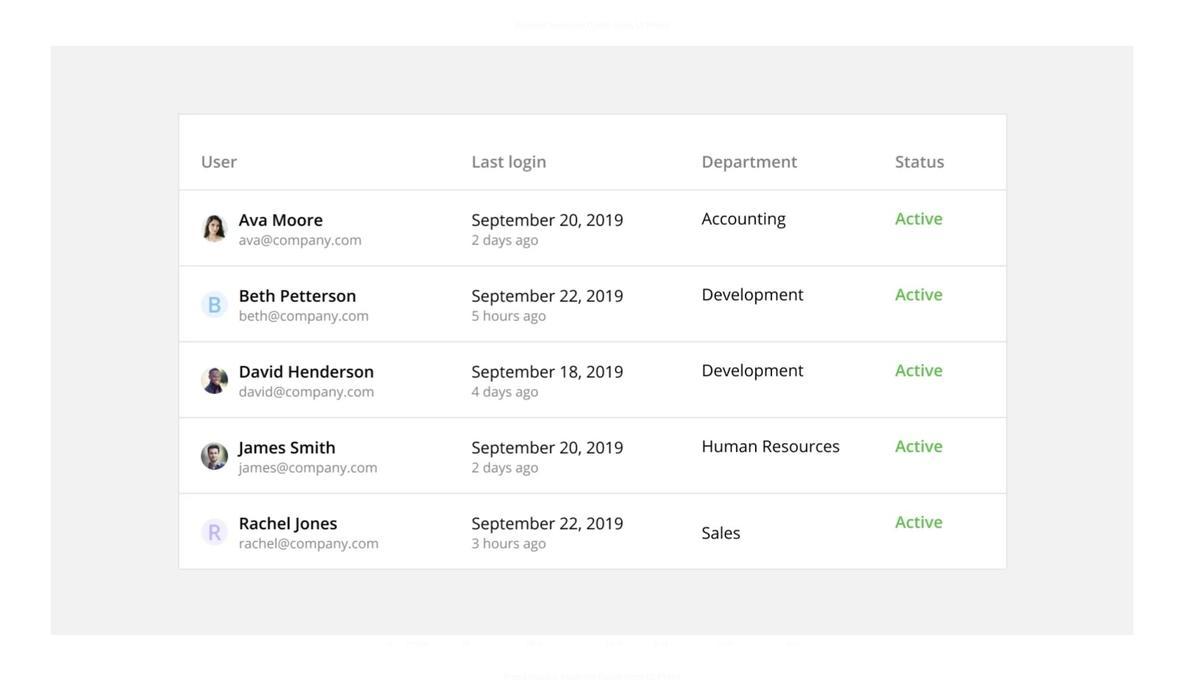 Task type: describe. For each thing, give the bounding box(es) containing it.
is
[[761, 245, 771, 262]]

act
[[362, 160, 380, 177]]

scroll
[[362, 354, 395, 371]]

data tables should enable users to scan, understand, analyze, compare, and act upon the information within them.
[[362, 138, 814, 177]]

header:
[[398, 333, 447, 350]]

labels
[[732, 354, 767, 371]]

they're
[[765, 223, 806, 240]]

subtext example (table from ui prep)
[[515, 18, 670, 30]]

of
[[599, 333, 611, 350]]

the right "of"
[[615, 333, 634, 350]]

1.
[[362, 196, 371, 213]]

with
[[562, 267, 589, 283]]

analyze,
[[679, 138, 728, 155]]

ui
[[636, 18, 645, 30]]

a inside anchor contextual information to help users understand what data they're looking at while scrolling down or across a table. this functionally is important when designing tables with large data sets or on smaller screen sizes.
[[610, 245, 617, 262]]

on
[[696, 267, 712, 283]]

fix
[[450, 333, 469, 350]]

down
[[516, 245, 550, 262]]

understand
[[632, 223, 701, 240]]

compare,
[[731, 138, 788, 155]]

data
[[362, 138, 389, 155]]

the right fix at the left of page
[[472, 333, 491, 350]]

sets
[[654, 267, 677, 283]]

at inside anchor contextual information to help users understand what data they're looking at while scrolling down or across a table. this functionally is important when designing tables with large data sets or on smaller screen sizes.
[[410, 245, 421, 262]]

upon
[[383, 160, 414, 177]]

tables inside anchor contextual information to help users understand what data they're looking at while scrolling down or across a table. this functionally is important when designing tables with large data sets or on smaller screen sizes.
[[524, 267, 559, 283]]

smaller
[[715, 267, 760, 283]]

all
[[376, 376, 391, 393]]

them.
[[557, 160, 593, 177]]

header
[[494, 333, 536, 350]]

functionally
[[685, 245, 758, 262]]

users inside anchor contextual information to help users understand what data they're looking at while scrolling down or across a table. this functionally is important when designing tables with large data sets or on smaller screen sizes.
[[597, 223, 629, 240]]

starts
[[745, 333, 779, 350]]

and
[[791, 138, 814, 155]]

important
[[362, 267, 423, 283]]

context
[[544, 354, 589, 371]]

1 horizontal spatial data
[[736, 223, 762, 240]]

tables inside 'data tables should enable users to scan, understand, analyze, compare, and act upon the information within them.'
[[393, 138, 428, 155]]

enable
[[475, 138, 515, 155]]

scrolling
[[461, 245, 513, 262]]

0 horizontal spatial or
[[553, 245, 566, 262]]

1 horizontal spatial or
[[680, 267, 693, 283]]

1. maintain context when scrolling
[[362, 196, 577, 213]]

fixed header:
[[362, 333, 447, 350]]

by
[[592, 354, 606, 371]]

large
[[592, 267, 622, 283]]

fixed
[[362, 333, 395, 350]]

scan,
[[568, 138, 600, 155]]

sizes.
[[362, 288, 394, 305]]



Task type: locate. For each thing, give the bounding box(es) containing it.
contextual
[[410, 223, 473, 240]]

when up column
[[670, 333, 703, 350]]

or left on
[[680, 267, 693, 283]]

from
[[614, 18, 634, 30]]

1 horizontal spatial users
[[597, 223, 629, 240]]

scrolling
[[522, 196, 577, 213]]

looking
[[362, 245, 407, 262]]

users up within
[[518, 138, 550, 155]]

information inside anchor contextual information to help users understand what data they're looking at while scrolling down or across a table. this functionally is important when designing tables with large data sets or on smaller screen sizes.
[[476, 223, 549, 240]]

0 vertical spatial this
[[656, 245, 682, 262]]

table
[[362, 107, 401, 128]]

1 horizontal spatial when
[[670, 333, 703, 350]]

when
[[426, 267, 459, 283], [670, 333, 703, 350]]

0 vertical spatial information
[[439, 160, 512, 177]]

0 horizontal spatial this
[[460, 354, 486, 371]]

users right help
[[597, 223, 629, 240]]

tables
[[393, 138, 428, 155], [524, 267, 559, 283]]

a up large
[[610, 245, 617, 262]]

0 vertical spatial a
[[610, 245, 617, 262]]

should
[[431, 138, 472, 155]]

1 vertical spatial a
[[706, 333, 713, 350]]

at left the while
[[410, 245, 421, 262]]

tables up "upon"
[[393, 138, 428, 155]]

the down table
[[660, 354, 680, 371]]

at inside fix the header to the top of the table when a user starts to scroll vertically. this provides context by keeping the column labels in view at all times.
[[362, 376, 373, 393]]

at left all
[[362, 376, 373, 393]]

user
[[716, 333, 742, 350]]

this
[[656, 245, 682, 262], [460, 354, 486, 371]]

1 vertical spatial data
[[625, 267, 651, 283]]

data down table.
[[625, 267, 651, 283]]

functionality
[[404, 107, 499, 128]]

table
[[637, 333, 667, 350]]

when down the while
[[426, 267, 459, 283]]

information down 'enable' at the top
[[439, 160, 512, 177]]

the up context
[[554, 333, 574, 350]]

provides
[[489, 354, 541, 371]]

0 horizontal spatial data
[[625, 267, 651, 283]]

at
[[410, 245, 421, 262], [362, 376, 373, 393]]

the right "upon"
[[417, 160, 436, 177]]

information inside 'data tables should enable users to scan, understand, analyze, compare, and act upon the information within them.'
[[439, 160, 512, 177]]

0 horizontal spatial users
[[518, 138, 550, 155]]

0 vertical spatial when
[[426, 267, 459, 283]]

within
[[515, 160, 554, 177]]

this down fix at the left of page
[[460, 354, 486, 371]]

1 vertical spatial tables
[[524, 267, 559, 283]]

maintain
[[373, 196, 428, 213]]

anchor contextual information to help users understand what data they're looking at while scrolling down or across a table. this functionally is important when designing tables with large data sets or on smaller screen sizes.
[[362, 223, 806, 305]]

this inside fix the header to the top of the table when a user starts to scroll vertically. this provides context by keeping the column labels in view at all times.
[[460, 354, 486, 371]]

column
[[683, 354, 729, 371]]

0 vertical spatial tables
[[393, 138, 428, 155]]

data
[[736, 223, 762, 240], [625, 267, 651, 283]]

or right down at top left
[[553, 245, 566, 262]]

1 vertical spatial this
[[460, 354, 486, 371]]

0 horizontal spatial tables
[[393, 138, 428, 155]]

while
[[424, 245, 457, 262]]

a inside fix the header to the top of the table when a user starts to scroll vertically. this provides context by keeping the column labels in view at all times.
[[706, 333, 713, 350]]

help
[[567, 223, 593, 240]]

to inside 'data tables should enable users to scan, understand, analyze, compare, and act upon the information within them.'
[[554, 138, 565, 155]]

1 vertical spatial at
[[362, 376, 373, 393]]

vertically.
[[398, 354, 457, 371]]

the
[[417, 160, 436, 177], [472, 333, 491, 350], [554, 333, 574, 350], [615, 333, 634, 350], [660, 354, 680, 371]]

in
[[770, 354, 782, 371]]

0 vertical spatial or
[[553, 245, 566, 262]]

the inside 'data tables should enable users to scan, understand, analyze, compare, and act upon the information within them.'
[[417, 160, 436, 177]]

users
[[518, 138, 550, 155], [597, 223, 629, 240]]

this inside anchor contextual information to help users understand what data they're looking at while scrolling down or across a table. this functionally is important when designing tables with large data sets or on smaller screen sizes.
[[656, 245, 682, 262]]

context
[[431, 196, 480, 213]]

1 vertical spatial information
[[476, 223, 549, 240]]

prep)
[[647, 18, 670, 30]]

when inside anchor contextual information to help users understand what data they're looking at while scrolling down or across a table. this functionally is important when designing tables with large data sets or on smaller screen sizes.
[[426, 267, 459, 283]]

0 vertical spatial at
[[410, 245, 421, 262]]

to left scan,
[[554, 138, 565, 155]]

what
[[704, 223, 733, 240]]

0 horizontal spatial when
[[426, 267, 459, 283]]

information up down at top left
[[476, 223, 549, 240]]

(table
[[588, 18, 612, 30]]

to up in
[[782, 333, 794, 350]]

designing
[[462, 267, 521, 283]]

times.
[[394, 376, 431, 393]]

to inside anchor contextual information to help users understand what data they're looking at while scrolling down or across a table. this functionally is important when designing tables with large data sets or on smaller screen sizes.
[[552, 223, 564, 240]]

1 horizontal spatial at
[[410, 245, 421, 262]]

1 horizontal spatial this
[[656, 245, 682, 262]]

example
[[549, 18, 586, 30]]

users inside 'data tables should enable users to scan, understand, analyze, compare, and act upon the information within them.'
[[518, 138, 550, 155]]

subtext
[[515, 18, 548, 30]]

view
[[785, 354, 813, 371]]

1 vertical spatial users
[[597, 223, 629, 240]]

table.
[[620, 245, 653, 262]]

0 vertical spatial users
[[518, 138, 550, 155]]

1 horizontal spatial tables
[[524, 267, 559, 283]]

1 horizontal spatial a
[[706, 333, 713, 350]]

to
[[554, 138, 565, 155], [552, 223, 564, 240], [539, 333, 551, 350], [782, 333, 794, 350]]

a
[[610, 245, 617, 262], [706, 333, 713, 350]]

across
[[569, 245, 607, 262]]

a left "user"
[[706, 333, 713, 350]]

or
[[553, 245, 566, 262], [680, 267, 693, 283]]

tables down down at top left
[[524, 267, 559, 283]]

to left help
[[552, 223, 564, 240]]

1 vertical spatial when
[[670, 333, 703, 350]]

data up 'is'
[[736, 223, 762, 240]]

0 horizontal spatial a
[[610, 245, 617, 262]]

0 horizontal spatial at
[[362, 376, 373, 393]]

information
[[439, 160, 512, 177], [476, 223, 549, 240]]

fix the header to the top of the table when a user starts to scroll vertically. this provides context by keeping the column labels in view at all times.
[[362, 333, 813, 393]]

keeping
[[610, 354, 657, 371]]

when
[[483, 196, 519, 213]]

1 vertical spatial or
[[680, 267, 693, 283]]

to right header
[[539, 333, 551, 350]]

table functionality
[[362, 107, 499, 128]]

when inside fix the header to the top of the table when a user starts to scroll vertically. this provides context by keeping the column labels in view at all times.
[[670, 333, 703, 350]]

top
[[577, 333, 596, 350]]

dialog
[[0, 0, 1184, 680]]

screen
[[764, 267, 803, 283]]

understand,
[[603, 138, 676, 155]]

anchor
[[362, 223, 407, 240]]

0 vertical spatial data
[[736, 223, 762, 240]]

this down understand
[[656, 245, 682, 262]]



Task type: vqa. For each thing, say whether or not it's contained in the screenshot.
want
no



